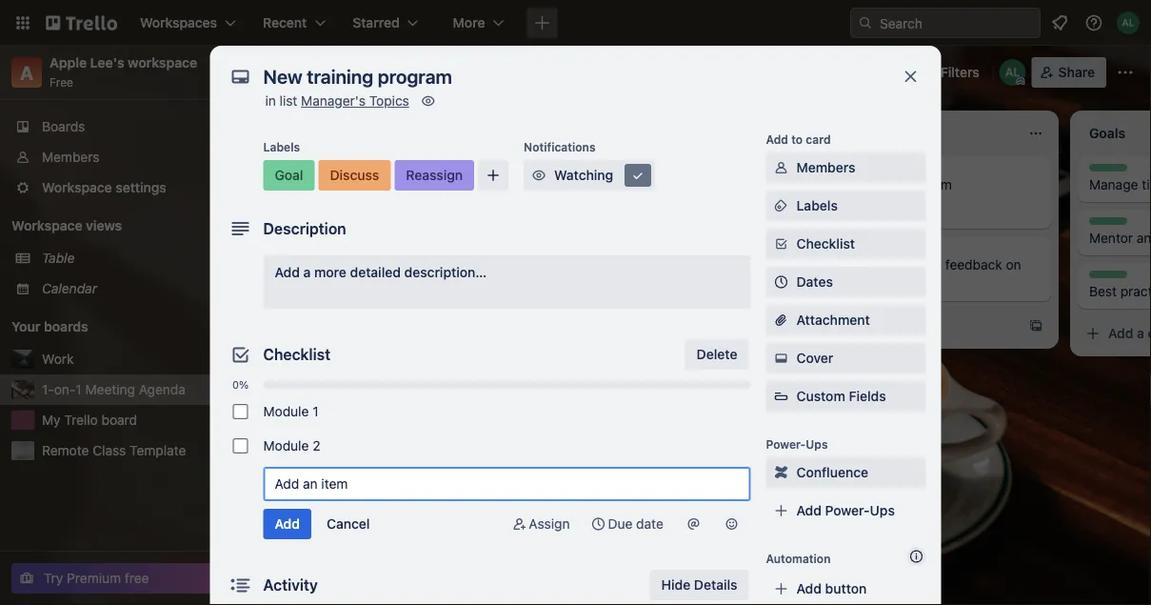 Task type: locate. For each thing, give the bounding box(es) containing it.
color: green, title: "goal" element down mentor
[[1090, 271, 1128, 285]]

on- down work
[[54, 382, 76, 397]]

agenda inside 1-on-1 meeting agenda link
[[139, 382, 186, 397]]

color: green, title: "goal" element for best
[[1090, 271, 1128, 285]]

move
[[549, 196, 582, 212]]

color: orange, title: "discuss" element
[[319, 160, 391, 191], [861, 164, 904, 178], [819, 244, 863, 258]]

1 vertical spatial power-
[[826, 503, 871, 518]]

blocker down notifications
[[549, 165, 590, 178]]

members for "members" link to the left
[[42, 149, 100, 165]]

sm image right date
[[685, 515, 704, 534]]

1 up 2
[[313, 404, 319, 419]]

a link
[[11, 57, 42, 88]]

the right the for
[[702, 249, 722, 265]]

create from template… image
[[1029, 318, 1044, 333], [758, 383, 774, 398]]

on- up list
[[289, 62, 317, 82]]

0 horizontal spatial checklist
[[263, 345, 331, 364]]

1 up manager's
[[317, 62, 325, 82]]

add up cover link on the bottom right
[[838, 318, 864, 333]]

0 horizontal spatial members
[[42, 149, 100, 165]]

members for "members" link to the right
[[797, 160, 856, 175]]

reassign down topics
[[406, 167, 463, 183]]

goal inside goal manage tim
[[1090, 165, 1115, 178]]

can up some
[[611, 322, 633, 337]]

sm image inside assign link
[[510, 515, 529, 534]]

members up new
[[797, 160, 856, 175]]

0 horizontal spatial labels
[[263, 140, 300, 153]]

module up the module 2
[[263, 404, 309, 419]]

0 vertical spatial 1-on-1 meeting agenda
[[273, 62, 463, 82]]

1 vertical spatial labels
[[797, 198, 838, 213]]

1 vertical spatial ups
[[870, 503, 896, 518]]

to
[[792, 132, 803, 146]]

0 horizontal spatial on-
[[54, 382, 76, 397]]

delete link
[[686, 339, 749, 370]]

add a card button down the can you please give feedback on the report? link
[[808, 311, 1021, 341]]

1 vertical spatial add a card
[[568, 383, 636, 398]]

0 horizontal spatial 1-
[[42, 382, 54, 397]]

0 vertical spatial on-
[[289, 62, 317, 82]]

1 vertical spatial checklist
[[263, 345, 331, 364]]

primary element
[[0, 0, 1152, 46]]

0 vertical spatial ups
[[806, 437, 829, 451]]

labels
[[263, 140, 300, 153], [797, 198, 838, 213]]

on right feedback on the top right of page
[[1007, 257, 1022, 273]]

add left more
[[275, 264, 300, 280]]

sm image right assign
[[589, 515, 608, 534]]

module for module 1
[[263, 404, 309, 419]]

apple lee's workspace link
[[50, 55, 197, 71]]

goal left tim
[[1090, 165, 1115, 178]]

1 horizontal spatial on-
[[289, 62, 317, 82]]

sm image
[[419, 91, 438, 111], [772, 158, 791, 177], [530, 166, 549, 185], [772, 234, 791, 253], [772, 349, 791, 368], [772, 463, 791, 482], [510, 515, 529, 534], [685, 515, 704, 534]]

1 vertical spatial the
[[819, 276, 839, 292]]

checklist up can
[[797, 236, 856, 252]]

card for new training program
[[878, 318, 906, 333]]

trello
[[64, 412, 98, 428]]

blocker inside blocker the team is stuck on x, how can we move forward?
[[549, 165, 590, 178]]

1 horizontal spatial labels
[[797, 198, 838, 213]]

goal
[[819, 165, 844, 178], [1090, 165, 1115, 178], [275, 167, 303, 183], [1090, 218, 1115, 232], [1090, 272, 1115, 285]]

open information menu image
[[1085, 13, 1104, 32]]

forward?
[[586, 196, 639, 212]]

attachment
[[797, 312, 871, 328]]

a for i've drafted my goals for the next few months. any feedback?
[[597, 383, 604, 398]]

Module 2 checkbox
[[233, 438, 248, 454]]

power-
[[767, 437, 806, 451], [826, 503, 871, 518]]

agenda
[[400, 62, 463, 82], [139, 382, 186, 397]]

ups up confluence
[[806, 437, 829, 451]]

0 vertical spatial the
[[702, 249, 722, 265]]

agenda up my trello board "link"
[[139, 382, 186, 397]]

1 horizontal spatial checklist
[[797, 236, 856, 252]]

1 vertical spatial meeting
[[85, 382, 135, 397]]

1 horizontal spatial add a card button
[[808, 311, 1021, 341]]

1 vertical spatial module
[[263, 438, 309, 454]]

1 horizontal spatial members
[[797, 160, 856, 175]]

i've
[[549, 249, 570, 265]]

goal mentor an
[[1090, 218, 1152, 246]]

can inside i think we can improve velocity if we make some tooling changes.
[[611, 322, 633, 337]]

0 vertical spatial add a card button
[[808, 311, 1021, 341]]

on inside blocker the team is stuck on x, how can we move forward?
[[661, 177, 676, 192]]

discuss inside discuss can you please give feedback on the report?
[[819, 245, 863, 258]]

members link up "labels" link
[[767, 152, 927, 183]]

agenda inside board name text field
[[400, 62, 463, 82]]

members link down boards
[[0, 142, 248, 172]]

class
[[93, 443, 126, 458]]

add a card button for can you please give feedback on the report?
[[808, 311, 1021, 341]]

add a card button for i've drafted my goals for the next few months. any feedback?
[[537, 375, 751, 406]]

Search field
[[874, 9, 1040, 37]]

1 vertical spatial agenda
[[139, 382, 186, 397]]

ups up add button button
[[870, 503, 896, 518]]

goal inside goal best pract
[[1090, 272, 1115, 285]]

sm image right next
[[772, 234, 791, 253]]

confluence
[[797, 465, 869, 480]]

0 horizontal spatial on
[[661, 177, 676, 192]]

more
[[314, 264, 347, 280]]

1 horizontal spatial blocker
[[549, 165, 590, 178]]

sm image inside cover link
[[772, 349, 791, 368]]

sm image inside watching button
[[629, 166, 648, 185]]

1- up list
[[273, 62, 289, 82]]

sm image right is
[[629, 166, 648, 185]]

1 vertical spatial blocker
[[278, 527, 320, 540]]

free
[[125, 570, 149, 586]]

0 vertical spatial labels
[[263, 140, 300, 153]]

a left more
[[304, 264, 311, 280]]

0 vertical spatial card
[[806, 132, 832, 146]]

0 vertical spatial module
[[263, 404, 309, 419]]

meeting up board
[[85, 382, 135, 397]]

2 module from the top
[[263, 438, 309, 454]]

meeting up manager's topics link
[[329, 62, 396, 82]]

1 vertical spatial 1-on-1 meeting agenda
[[42, 382, 186, 397]]

add left the to
[[767, 132, 789, 146]]

None submit
[[263, 509, 312, 539]]

color: green, title: "goal" element left an at the top right of the page
[[1090, 217, 1128, 232]]

discuss reassign
[[861, 165, 953, 178]]

sm image down add an item text field
[[510, 515, 529, 534]]

goal left pract
[[1090, 272, 1115, 285]]

we right how
[[751, 177, 769, 192]]

we right the if in the bottom right of the page
[[752, 322, 769, 337]]

1 vertical spatial add a card button
[[537, 375, 751, 406]]

add a card button down tooling
[[537, 375, 751, 406]]

0 vertical spatial can
[[725, 177, 748, 192]]

goal down manage
[[1090, 218, 1115, 232]]

we up some
[[590, 322, 607, 337]]

1- up my at the bottom of page
[[42, 382, 54, 397]]

1-on-1 meeting agenda up manager's topics link
[[273, 62, 463, 82]]

list
[[280, 93, 298, 109]]

goal for mentor
[[1090, 218, 1115, 232]]

watching
[[555, 167, 614, 183]]

module left 2
[[263, 438, 309, 454]]

card for the team is stuck on x, how can we move forward?
[[607, 383, 636, 398]]

due date
[[608, 516, 664, 532]]

few
[[549, 268, 571, 284]]

mentor an link
[[1090, 229, 1152, 248]]

0 vertical spatial 1-
[[273, 62, 289, 82]]

search image
[[858, 15, 874, 30]]

2 vertical spatial card
[[607, 383, 636, 398]]

2
[[313, 438, 321, 454]]

add power-ups link
[[767, 495, 927, 526]]

0%
[[232, 379, 249, 391]]

0 vertical spatial meeting
[[329, 62, 396, 82]]

0 horizontal spatial members link
[[0, 142, 248, 172]]

the down can
[[819, 276, 839, 292]]

checklist up module 1
[[263, 345, 331, 364]]

1 horizontal spatial meeting
[[329, 62, 396, 82]]

apple
[[50, 55, 87, 71]]

can right how
[[725, 177, 748, 192]]

for
[[681, 249, 698, 265]]

work
[[42, 351, 74, 367]]

assign
[[529, 516, 570, 532]]

module 2
[[263, 438, 321, 454]]

module for module 2
[[263, 438, 309, 454]]

1 horizontal spatial add a card
[[838, 318, 906, 333]]

sm image down add to card
[[772, 158, 791, 177]]

reassign right training
[[903, 165, 953, 178]]

0 horizontal spatial add a card
[[568, 383, 636, 398]]

0 horizontal spatial can
[[611, 322, 633, 337]]

1 vertical spatial can
[[611, 322, 633, 337]]

sm image down notifications
[[530, 166, 549, 185]]

0 horizontal spatial color: red, title: "blocker" element
[[278, 526, 320, 540]]

0 horizontal spatial card
[[607, 383, 636, 398]]

on left x,
[[661, 177, 676, 192]]

0 vertical spatial blocker
[[549, 165, 590, 178]]

add down confluence
[[797, 503, 822, 518]]

members down boards
[[42, 149, 100, 165]]

best
[[1090, 283, 1118, 299]]

color: red, title: "blocker" element
[[549, 164, 590, 178], [278, 526, 320, 540]]

blocker for blocker
[[278, 527, 320, 540]]

sm image inside "members" link
[[772, 158, 791, 177]]

drafted
[[574, 249, 619, 265]]

color: red, title: "blocker" element left cancel
[[278, 526, 320, 540]]

2 vertical spatial a
[[597, 383, 604, 398]]

1 horizontal spatial 1-on-1 meeting agenda
[[273, 62, 463, 82]]

add a more detailed description…
[[275, 264, 487, 280]]

module 1
[[263, 404, 319, 419]]

sm image
[[629, 166, 648, 185], [772, 196, 791, 215], [589, 515, 608, 534], [723, 515, 742, 534]]

add a card for i've drafted my goals for the next few months. any feedback?
[[568, 383, 636, 398]]

0 horizontal spatial the
[[702, 249, 722, 265]]

your boards
[[11, 319, 88, 334]]

hide
[[662, 577, 691, 593]]

assign link
[[503, 509, 578, 539]]

1 vertical spatial card
[[878, 318, 906, 333]]

power-ups
[[767, 437, 829, 451]]

goal inside goal mentor an
[[1090, 218, 1115, 232]]

0 vertical spatial on
[[661, 177, 676, 192]]

goal for best
[[1090, 272, 1115, 285]]

cover link
[[767, 343, 927, 374]]

1 vertical spatial on-
[[54, 382, 76, 397]]

in
[[265, 93, 276, 109]]

1 horizontal spatial the
[[819, 276, 839, 292]]

0 vertical spatial add a card
[[838, 318, 906, 333]]

cancel link
[[315, 509, 382, 539]]

color: green, title: "goal" element up description
[[263, 160, 315, 191]]

power- down confluence
[[826, 503, 871, 518]]

2 horizontal spatial a
[[867, 318, 875, 333]]

the
[[702, 249, 722, 265], [819, 276, 839, 292]]

color: green, title: "goal" element
[[263, 160, 315, 191], [819, 164, 858, 178], [1090, 164, 1128, 178], [1090, 217, 1128, 232], [1090, 271, 1128, 285]]

sm image left cover
[[772, 349, 791, 368]]

0 horizontal spatial 1-on-1 meeting agenda
[[42, 382, 186, 397]]

color: green, title: "goal" element left tim
[[1090, 164, 1128, 178]]

custom
[[797, 388, 846, 404]]

board
[[577, 64, 614, 80]]

report?
[[843, 276, 887, 292]]

1 horizontal spatial agenda
[[400, 62, 463, 82]]

goal for manage
[[1090, 165, 1115, 178]]

add a card up cover link on the bottom right
[[838, 318, 906, 333]]

in list manager's topics
[[265, 93, 410, 109]]

labels down list
[[263, 140, 300, 153]]

blocker for blocker the team is stuck on x, how can we move forward?
[[549, 165, 590, 178]]

filters button
[[913, 57, 986, 88]]

sm image right topics
[[419, 91, 438, 111]]

a up cover link on the bottom right
[[867, 318, 875, 333]]

custom fields
[[797, 388, 887, 404]]

1-on-1 meeting agenda
[[273, 62, 463, 82], [42, 382, 186, 397]]

work link
[[42, 350, 213, 369]]

1 horizontal spatial 1-
[[273, 62, 289, 82]]

calendar
[[42, 281, 97, 296]]

0 vertical spatial create from template… image
[[1029, 318, 1044, 333]]

boards
[[44, 319, 88, 334]]

give
[[917, 257, 942, 273]]

can
[[725, 177, 748, 192], [611, 322, 633, 337]]

1 horizontal spatial color: purple, title: "reassign" element
[[903, 164, 953, 178]]

card right the to
[[806, 132, 832, 146]]

0 horizontal spatial add a card button
[[537, 375, 751, 406]]

the
[[549, 177, 572, 192]]

topics
[[369, 93, 410, 109]]

card down some
[[607, 383, 636, 398]]

goals
[[645, 249, 678, 265]]

0 vertical spatial agenda
[[400, 62, 463, 82]]

agenda up topics
[[400, 62, 463, 82]]

1 vertical spatial on
[[1007, 257, 1022, 273]]

discuss for discuss
[[330, 167, 380, 183]]

0 horizontal spatial blocker
[[278, 527, 320, 540]]

card down report?
[[878, 318, 906, 333]]

discuss
[[861, 165, 904, 178], [330, 167, 380, 183], [819, 245, 863, 258]]

1 vertical spatial a
[[867, 318, 875, 333]]

table
[[42, 250, 75, 266]]

power- up confluence
[[767, 437, 806, 451]]

0 horizontal spatial create from template… image
[[758, 383, 774, 398]]

1- inside board name text field
[[273, 62, 289, 82]]

2 horizontal spatial card
[[878, 318, 906, 333]]

add a card button
[[808, 311, 1021, 341], [537, 375, 751, 406]]

0 vertical spatial color: red, title: "blocker" element
[[549, 164, 590, 178]]

color: purple, title: "reassign" element right training
[[903, 164, 953, 178]]

show menu image
[[1117, 63, 1136, 82]]

labels down new
[[797, 198, 838, 213]]

1 horizontal spatial color: red, title: "blocker" element
[[549, 164, 590, 178]]

1 module from the top
[[263, 404, 309, 419]]

i've drafted my goals for the next few months. any feedback?
[[549, 249, 752, 284]]

0 horizontal spatial agenda
[[139, 382, 186, 397]]

the team is stuck on x, how can we move forward? link
[[549, 175, 770, 213]]

color: purple, title: "reassign" element down topics
[[395, 160, 475, 191]]

1 horizontal spatial card
[[806, 132, 832, 146]]

1 up the trello
[[76, 382, 82, 397]]

ups
[[806, 437, 829, 451], [870, 503, 896, 518]]

1 horizontal spatial power-
[[826, 503, 871, 518]]

color: purple, title: "reassign" element
[[395, 160, 475, 191], [903, 164, 953, 178]]

1 horizontal spatial a
[[597, 383, 604, 398]]

table link
[[42, 249, 236, 268]]

back to home image
[[46, 8, 117, 38]]

1-on-1 meeting agenda up board
[[42, 382, 186, 397]]

the inside i've drafted my goals for the next few months. any feedback?
[[702, 249, 722, 265]]

please
[[873, 257, 913, 273]]

add
[[767, 132, 789, 146], [275, 264, 300, 280], [838, 318, 864, 333], [568, 383, 593, 398], [797, 503, 822, 518], [797, 581, 822, 596]]

views
[[86, 218, 122, 233]]

add a card down some
[[568, 383, 636, 398]]

1 vertical spatial create from template… image
[[758, 383, 774, 398]]

0 vertical spatial a
[[304, 264, 311, 280]]

sm image left "0"
[[772, 196, 791, 215]]

0 horizontal spatial ups
[[806, 437, 829, 451]]

remote
[[42, 443, 89, 458]]

1 horizontal spatial create from template… image
[[1029, 318, 1044, 333]]

cancel
[[327, 516, 370, 532]]

apple lee's workspace free
[[50, 55, 197, 89]]

color: red, title: "blocker" element down notifications
[[549, 164, 590, 178]]

1 horizontal spatial on
[[1007, 257, 1022, 273]]

1 horizontal spatial can
[[725, 177, 748, 192]]

sm image inside checklist link
[[772, 234, 791, 253]]

automation image
[[878, 57, 905, 84]]

0 horizontal spatial power-
[[767, 437, 806, 451]]

due date link
[[582, 509, 673, 539]]

a down some
[[597, 383, 604, 398]]

blocker left cancel
[[278, 527, 320, 540]]

fields
[[849, 388, 887, 404]]

on
[[661, 177, 676, 192], [1007, 257, 1022, 273]]

None text field
[[254, 59, 883, 93]]



Task type: describe. For each thing, give the bounding box(es) containing it.
goal up "labels" link
[[819, 165, 844, 178]]

free
[[50, 75, 73, 89]]

1-on-1 meeting agenda inside board name text field
[[273, 62, 463, 82]]

new
[[819, 177, 847, 192]]

manager's
[[301, 93, 366, 109]]

on- inside board name text field
[[289, 62, 317, 82]]

share
[[1059, 64, 1096, 80]]

detailed
[[350, 264, 401, 280]]

0 notifications image
[[1049, 11, 1072, 34]]

add to card
[[767, 132, 832, 146]]

discuss for discuss reassign
[[861, 165, 904, 178]]

calendar link
[[42, 279, 236, 298]]

is
[[610, 177, 620, 192]]

checklist link
[[767, 229, 927, 259]]

some
[[585, 341, 619, 356]]

new training program
[[819, 177, 953, 192]]

your
[[11, 319, 40, 334]]

0
[[842, 203, 850, 216]]

feedback
[[946, 257, 1003, 273]]

i think we can improve velocity if we make some tooling changes.
[[549, 322, 769, 356]]

custom fields button
[[767, 387, 927, 406]]

program
[[900, 177, 953, 192]]

dates button
[[767, 267, 927, 297]]

try premium free
[[44, 570, 149, 586]]

description
[[263, 220, 347, 238]]

starred icon image
[[221, 352, 236, 367]]

due
[[608, 516, 633, 532]]

add a more detailed description… link
[[263, 255, 751, 309]]

1 horizontal spatial ups
[[870, 503, 896, 518]]

activity
[[263, 576, 318, 594]]

goal up description
[[275, 167, 303, 183]]

1 horizontal spatial members link
[[767, 152, 927, 183]]

workspace
[[11, 218, 82, 233]]

new training program link
[[819, 175, 1040, 194]]

add button
[[797, 581, 867, 596]]

sm image down power-ups
[[772, 463, 791, 482]]

improve
[[637, 322, 686, 337]]

color: green, title: "goal" element up "labels" link
[[819, 164, 858, 178]]

Add an item text field
[[263, 467, 751, 501]]

can you please give feedback on the report? link
[[819, 255, 1040, 293]]

any
[[628, 268, 651, 284]]

share button
[[1033, 57, 1107, 88]]

my trello board
[[42, 412, 137, 428]]

think
[[556, 322, 586, 337]]

goal manage tim
[[1090, 165, 1152, 192]]

color: green, title: "goal" element for manage
[[1090, 164, 1128, 178]]

1-on-1 meeting agenda link
[[42, 380, 236, 399]]

details
[[695, 577, 738, 593]]

filters
[[941, 64, 980, 80]]

hide details
[[662, 577, 738, 593]]

automation
[[767, 552, 831, 565]]

a
[[20, 61, 33, 83]]

add down make
[[568, 383, 593, 398]]

add power-ups
[[797, 503, 896, 518]]

1 inside checklist group
[[313, 404, 319, 419]]

board
[[102, 412, 137, 428]]

x,
[[680, 177, 693, 192]]

months.
[[574, 268, 624, 284]]

date
[[637, 516, 664, 532]]

mentor
[[1090, 230, 1134, 246]]

create from template… image for can you please give feedback on the report?
[[1029, 318, 1044, 333]]

tim
[[1143, 177, 1152, 192]]

i
[[549, 322, 552, 337]]

color: green, title: "goal" element for mentor
[[1090, 217, 1128, 232]]

i think we can improve velocity if we make some tooling changes. link
[[549, 320, 770, 358]]

create board or workspace image
[[533, 13, 552, 32]]

pract
[[1121, 283, 1152, 299]]

sm image inside the due date link
[[589, 515, 608, 534]]

on inside discuss can you please give feedback on the report?
[[1007, 257, 1022, 273]]

0 horizontal spatial meeting
[[85, 382, 135, 397]]

labels link
[[767, 191, 927, 221]]

workspace
[[128, 55, 197, 71]]

apple lee (applelee29) image
[[1118, 11, 1141, 34]]

apple lee (applelee29) image
[[1000, 59, 1027, 86]]

0 horizontal spatial a
[[304, 264, 311, 280]]

checklist group
[[225, 394, 751, 463]]

sm image inside watching button
[[530, 166, 549, 185]]

manage tim link
[[1090, 175, 1152, 194]]

cover
[[797, 350, 834, 366]]

0 vertical spatial checklist
[[797, 236, 856, 252]]

the inside discuss can you please give feedback on the report?
[[819, 276, 839, 292]]

try
[[44, 570, 63, 586]]

best pract link
[[1090, 282, 1152, 301]]

description…
[[405, 264, 487, 280]]

my
[[623, 249, 641, 265]]

boards link
[[0, 111, 248, 142]]

delete
[[697, 346, 738, 362]]

0 vertical spatial power-
[[767, 437, 806, 451]]

notifications
[[524, 140, 596, 153]]

an
[[1138, 230, 1152, 246]]

can inside blocker the team is stuck on x, how can we move forward?
[[725, 177, 748, 192]]

1 vertical spatial color: red, title: "blocker" element
[[278, 526, 320, 540]]

add down automation
[[797, 581, 822, 596]]

if
[[740, 322, 748, 337]]

changes.
[[668, 341, 724, 356]]

we inside blocker the team is stuck on x, how can we move forward?
[[751, 177, 769, 192]]

workspace views
[[11, 218, 122, 233]]

discuss for discuss can you please give feedback on the report?
[[819, 245, 863, 258]]

button
[[826, 581, 867, 596]]

sm image up details
[[723, 515, 742, 534]]

can
[[819, 257, 844, 273]]

1 down more
[[328, 343, 333, 356]]

remote class template
[[42, 443, 186, 458]]

next
[[725, 249, 752, 265]]

add a card for can you please give feedback on the report?
[[838, 318, 906, 333]]

1 horizontal spatial reassign
[[903, 165, 953, 178]]

team
[[576, 177, 607, 192]]

0 horizontal spatial reassign
[[406, 167, 463, 183]]

meeting inside board name text field
[[329, 62, 396, 82]]

tooling
[[622, 341, 665, 356]]

a for can you please give feedback on the report?
[[867, 318, 875, 333]]

you
[[847, 257, 870, 273]]

template
[[130, 443, 186, 458]]

sm image inside "labels" link
[[772, 196, 791, 215]]

watching button
[[524, 160, 656, 191]]

feedback?
[[655, 268, 719, 284]]

goal best pract
[[1090, 272, 1152, 299]]

1 inside board name text field
[[317, 62, 325, 82]]

boards
[[42, 119, 85, 134]]

Module 1 checkbox
[[233, 404, 248, 419]]

your boards with 4 items element
[[11, 315, 192, 338]]

create from template… image for i've drafted my goals for the next few months. any feedback?
[[758, 383, 774, 398]]

0 horizontal spatial color: purple, title: "reassign" element
[[395, 160, 475, 191]]

training
[[850, 177, 897, 192]]

1 vertical spatial 1-
[[42, 382, 54, 397]]

Board name text field
[[263, 57, 472, 88]]



Task type: vqa. For each thing, say whether or not it's contained in the screenshot.
Notifications
yes



